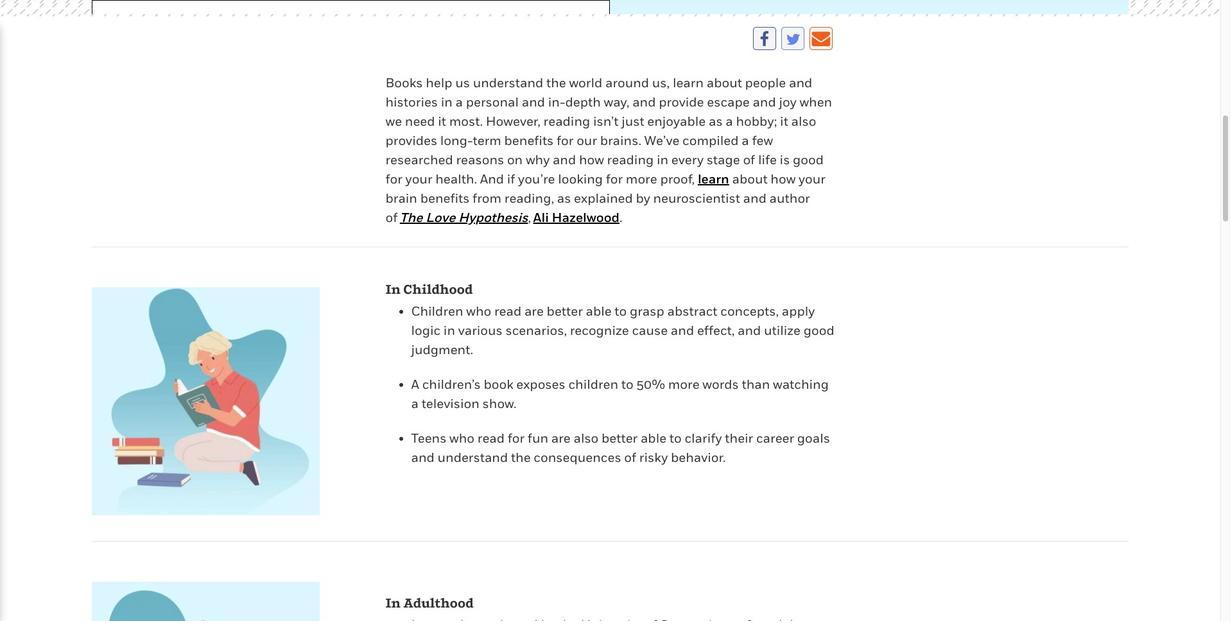 Task type: describe. For each thing, give the bounding box(es) containing it.
a children's book exposes children to 50% more words than watching a television show.
[[411, 377, 829, 411]]

1 vertical spatial learn
[[698, 171, 729, 187]]

for left the our
[[557, 133, 574, 148]]

facebook image
[[760, 31, 769, 48]]

and down people
[[753, 94, 776, 110]]

in-
[[548, 94, 565, 110]]

utilize
[[764, 323, 801, 338]]

about inside books help us understand the world around us, learn about people and histories in a personal and in-depth way, and provide escape and joy when we need it most. however, reading isn't just enjoyable as a hobby; it also provides long-term benefits for our brains. we've compiled a few researched reasons on why and how reading in every stage of life is good for your health. and if you're looking for more proof,
[[707, 75, 742, 90]]

life
[[758, 152, 777, 168]]

and up joy
[[789, 75, 812, 90]]

children
[[568, 377, 618, 392]]

book
[[484, 377, 513, 392]]

in childhood
[[386, 282, 473, 297]]

50%
[[637, 377, 665, 392]]

children
[[411, 304, 463, 319]]

the inside teens who read for fun are also better able to clarify their career goals and understand the consequences of risky behavior.
[[511, 450, 531, 465]]

show.
[[483, 396, 517, 411]]

books help us understand the world around us, learn about people and histories in a personal and in-depth way, and provide escape and joy when we need it most. however, reading isn't just enjoyable as a hobby; it also provides long-term benefits for our brains. we've compiled a few researched reasons on why and how reading in every stage of life is good for your health. and if you're looking for more proof,
[[386, 75, 832, 187]]

compiled
[[683, 133, 739, 148]]

reading,
[[505, 191, 554, 206]]

able inside teens who read for fun are also better able to clarify their career goals and understand the consequences of risky behavior.
[[641, 431, 666, 446]]

in for in childhood
[[386, 282, 401, 297]]

long-
[[440, 133, 473, 148]]

are inside teens who read for fun are also better able to clarify their career goals and understand the consequences of risky behavior.
[[551, 431, 571, 446]]

fun
[[528, 431, 548, 446]]

the love hypothesis link
[[400, 210, 528, 225]]

enjoyable
[[647, 114, 706, 129]]

benefits inside books help us understand the world around us, learn about people and histories in a personal and in-depth way, and provide escape and joy when we need it most. however, reading isn't just enjoyable as a hobby; it also provides long-term benefits for our brains. we've compiled a few researched reasons on why and how reading in every stage of life is good for your health. and if you're looking for more proof,
[[504, 133, 554, 148]]

childhood
[[403, 282, 473, 297]]

teens
[[411, 431, 446, 446]]

1 vertical spatial in
[[657, 152, 668, 168]]

from
[[473, 191, 501, 206]]

good inside children who read are better able to grasp abstract concepts, apply logic in various scenarios, recognize cause and effect, and utilize good judgment.
[[804, 323, 834, 338]]

1 it from the left
[[438, 114, 446, 129]]

books
[[386, 75, 423, 90]]

understand inside teens who read for fun are also better able to clarify their career goals and understand the consequences of risky behavior.
[[438, 450, 508, 465]]

when
[[800, 94, 832, 110]]

read for are
[[494, 304, 521, 319]]

of inside books help us understand the world around us, learn about people and histories in a personal and in-depth way, and provide escape and joy when we need it most. however, reading isn't just enjoyable as a hobby; it also provides long-term benefits for our brains. we've compiled a few researched reasons on why and how reading in every stage of life is good for your health. and if you're looking for more proof,
[[743, 152, 755, 168]]

more inside a children's book exposes children to 50% more words than watching a television show.
[[668, 377, 700, 392]]

cause
[[632, 323, 668, 338]]

their
[[725, 431, 753, 446]]

effect,
[[697, 323, 735, 338]]

who for children
[[466, 304, 491, 319]]

escape
[[707, 94, 750, 110]]

in for in adulthood
[[386, 596, 401, 611]]

exposes
[[516, 377, 565, 392]]

,
[[528, 210, 531, 225]]

and
[[480, 171, 504, 187]]

stage
[[707, 152, 740, 168]]

is
[[780, 152, 790, 168]]

scenarios,
[[506, 323, 567, 338]]

just
[[622, 114, 644, 129]]

.
[[620, 210, 623, 225]]

career
[[756, 431, 794, 446]]

hobby;
[[736, 114, 777, 129]]

why
[[526, 152, 550, 168]]

your inside about how your brain benefits from reading, as explained by neuroscientist and author of
[[799, 171, 826, 187]]

brains.
[[600, 133, 641, 148]]

and inside about how your brain benefits from reading, as explained by neuroscientist and author of
[[743, 191, 767, 206]]

your inside books help us understand the world around us, learn about people and histories in a personal and in-depth way, and provide escape and joy when we need it most. however, reading isn't just enjoyable as a hobby; it also provides long-term benefits for our brains. we've compiled a few researched reasons on why and how reading in every stage of life is good for your health. and if you're looking for more proof,
[[405, 171, 432, 187]]

ali hazelwood link
[[533, 210, 620, 225]]

love
[[426, 210, 455, 225]]

how inside books help us understand the world around us, learn about people and histories in a personal and in-depth way, and provide escape and joy when we need it most. however, reading isn't just enjoyable as a hobby; it also provides long-term benefits for our brains. we've compiled a few researched reasons on why and how reading in every stage of life is good for your health. and if you're looking for more proof,
[[579, 152, 604, 168]]

0 vertical spatial in
[[441, 94, 453, 110]]

few
[[752, 133, 773, 148]]

if
[[507, 171, 515, 187]]

than
[[742, 377, 770, 392]]

people
[[745, 75, 786, 90]]

television
[[422, 396, 480, 411]]

and left in-
[[522, 94, 545, 110]]

provide
[[659, 94, 704, 110]]

histories
[[386, 94, 438, 110]]

a down us
[[456, 94, 463, 110]]

risky
[[639, 450, 668, 465]]

on
[[507, 152, 523, 168]]

joy
[[779, 94, 797, 110]]

way,
[[604, 94, 629, 110]]

a
[[411, 377, 419, 392]]

and inside teens who read for fun are also better able to clarify their career goals and understand the consequences of risky behavior.
[[411, 450, 435, 465]]

and up the looking at the left top
[[553, 152, 576, 168]]

concepts,
[[721, 304, 779, 319]]

neuroscientist
[[653, 191, 740, 206]]

health.
[[435, 171, 477, 187]]

every
[[671, 152, 704, 168]]

and down abstract
[[671, 323, 694, 338]]

hazelwood
[[552, 210, 620, 225]]

judgment.
[[411, 342, 473, 358]]

behavior.
[[671, 450, 726, 465]]

we
[[386, 114, 402, 129]]

world
[[569, 75, 602, 90]]

understand inside books help us understand the world around us, learn about people and histories in a personal and in-depth way, and provide escape and joy when we need it most. however, reading isn't just enjoyable as a hobby; it also provides long-term benefits for our brains. we've compiled a few researched reasons on why and how reading in every stage of life is good for your health. and if you're looking for more proof,
[[473, 75, 543, 90]]

most.
[[449, 114, 483, 129]]

in adulthood
[[386, 596, 474, 611]]

our
[[577, 133, 597, 148]]

able inside children who read are better able to grasp abstract concepts, apply logic in various scenarios, recognize cause and effect, and utilize good judgment.
[[586, 304, 612, 319]]

to inside children who read are better able to grasp abstract concepts, apply logic in various scenarios, recognize cause and effect, and utilize good judgment.
[[615, 304, 627, 319]]

proof,
[[660, 171, 695, 187]]

looking
[[558, 171, 603, 187]]

adulthood
[[403, 596, 474, 611]]



Task type: locate. For each thing, give the bounding box(es) containing it.
recognize
[[570, 323, 629, 338]]

0 vertical spatial better
[[547, 304, 583, 319]]

need
[[405, 114, 435, 129]]

0 horizontal spatial also
[[574, 431, 599, 446]]

1 horizontal spatial how
[[771, 171, 796, 187]]

better inside teens who read for fun are also better able to clarify their career goals and understand the consequences of risky behavior.
[[602, 431, 638, 446]]

about how your brain benefits from reading, as explained by neuroscientist and author of
[[386, 171, 826, 225]]

abstract
[[667, 304, 717, 319]]

in down the we've
[[657, 152, 668, 168]]

good
[[793, 152, 824, 168], [804, 323, 834, 338]]

read up the various at bottom
[[494, 304, 521, 319]]

1 vertical spatial the
[[511, 450, 531, 465]]

also up consequences
[[574, 431, 599, 446]]

read inside children who read are better able to grasp abstract concepts, apply logic in various scenarios, recognize cause and effect, and utilize good judgment.
[[494, 304, 521, 319]]

ali
[[533, 210, 549, 225]]

1 vertical spatial better
[[602, 431, 638, 446]]

1 vertical spatial reading
[[607, 152, 654, 168]]

0 horizontal spatial reading
[[544, 114, 590, 129]]

how down the our
[[579, 152, 604, 168]]

0 vertical spatial in
[[386, 282, 401, 297]]

who
[[466, 304, 491, 319], [449, 431, 475, 446]]

in down help
[[441, 94, 453, 110]]

your up "author"
[[799, 171, 826, 187]]

1 horizontal spatial of
[[624, 450, 636, 465]]

1 horizontal spatial your
[[799, 171, 826, 187]]

it down joy
[[780, 114, 788, 129]]

who inside teens who read for fun are also better able to clarify their career goals and understand the consequences of risky behavior.
[[449, 431, 475, 446]]

the
[[400, 210, 423, 225]]

as up ali hazelwood link
[[557, 191, 571, 206]]

1 horizontal spatial are
[[551, 431, 571, 446]]

benefits up why
[[504, 133, 554, 148]]

1 horizontal spatial able
[[641, 431, 666, 446]]

goals
[[797, 431, 830, 446]]

0 vertical spatial 1 image
[[92, 288, 319, 515]]

1 horizontal spatial better
[[602, 431, 638, 446]]

1 horizontal spatial as
[[709, 114, 723, 129]]

grasp
[[630, 304, 664, 319]]

and left "author"
[[743, 191, 767, 206]]

1 horizontal spatial it
[[780, 114, 788, 129]]

1 vertical spatial how
[[771, 171, 796, 187]]

reading down brains.
[[607, 152, 654, 168]]

and down concepts,
[[738, 323, 761, 338]]

of inside teens who read for fun are also better able to clarify their career goals and understand the consequences of risky behavior.
[[624, 450, 636, 465]]

who for teens
[[449, 431, 475, 446]]

0 vertical spatial also
[[791, 114, 816, 129]]

1 vertical spatial as
[[557, 191, 571, 206]]

and up just
[[632, 94, 656, 110]]

are
[[524, 304, 544, 319], [551, 431, 571, 446]]

0 horizontal spatial your
[[405, 171, 432, 187]]

benefits inside about how your brain benefits from reading, as explained by neuroscientist and author of
[[420, 191, 470, 206]]

1 image
[[92, 288, 319, 515], [92, 582, 319, 621]]

it right need
[[438, 114, 446, 129]]

0 horizontal spatial better
[[547, 304, 583, 319]]

1 in from the top
[[386, 282, 401, 297]]

more up by
[[626, 171, 657, 187]]

better
[[547, 304, 583, 319], [602, 431, 638, 446]]

the love hypothesis , ali hazelwood .
[[400, 210, 625, 225]]

0 vertical spatial reading
[[544, 114, 590, 129]]

0 vertical spatial the
[[546, 75, 566, 90]]

the down fun
[[511, 450, 531, 465]]

1 vertical spatial able
[[641, 431, 666, 446]]

of left risky
[[624, 450, 636, 465]]

1 vertical spatial benefits
[[420, 191, 470, 206]]

of left the on the left of page
[[386, 210, 398, 225]]

teens who read for fun are also better able to clarify their career goals and understand the consequences of risky behavior.
[[411, 431, 830, 465]]

0 vertical spatial understand
[[473, 75, 543, 90]]

and down teens
[[411, 450, 435, 465]]

2 it from the left
[[780, 114, 788, 129]]

2 vertical spatial of
[[624, 450, 636, 465]]

more
[[626, 171, 657, 187], [668, 377, 700, 392]]

are up scenarios, in the left bottom of the page
[[524, 304, 544, 319]]

brain
[[386, 191, 417, 206]]

explained
[[574, 191, 633, 206]]

who right teens
[[449, 431, 475, 446]]

apply
[[782, 304, 815, 319]]

better up scenarios, in the left bottom of the page
[[547, 304, 583, 319]]

the inside books help us understand the world around us, learn about people and histories in a personal and in-depth way, and provide escape and joy when we need it most. however, reading isn't just enjoyable as a hobby; it also provides long-term benefits for our brains. we've compiled a few researched reasons on why and how reading in every stage of life is good for your health. and if you're looking for more proof,
[[546, 75, 566, 90]]

2 in from the top
[[386, 596, 401, 611]]

reasons
[[456, 152, 504, 168]]

2 1 image from the top
[[92, 582, 319, 621]]

a inside a children's book exposes children to 50% more words than watching a television show.
[[411, 396, 419, 411]]

understand up personal
[[473, 75, 543, 90]]

0 vertical spatial who
[[466, 304, 491, 319]]

able up recognize
[[586, 304, 612, 319]]

also down when
[[791, 114, 816, 129]]

2 horizontal spatial of
[[743, 152, 755, 168]]

watching
[[773, 377, 829, 392]]

to inside teens who read for fun are also better able to clarify their career goals and understand the consequences of risky behavior.
[[670, 431, 682, 446]]

consequences
[[534, 450, 621, 465]]

good right is
[[793, 152, 824, 168]]

0 horizontal spatial able
[[586, 304, 612, 319]]

2 vertical spatial to
[[670, 431, 682, 446]]

1 vertical spatial also
[[574, 431, 599, 446]]

to inside a children's book exposes children to 50% more words than watching a television show.
[[621, 377, 634, 392]]

also
[[791, 114, 816, 129], [574, 431, 599, 446]]

in left childhood
[[386, 282, 401, 297]]

1 vertical spatial to
[[621, 377, 634, 392]]

a
[[456, 94, 463, 110], [726, 114, 733, 129], [742, 133, 749, 148], [411, 396, 419, 411]]

1 horizontal spatial benefits
[[504, 133, 554, 148]]

0 vertical spatial learn
[[673, 75, 704, 90]]

0 vertical spatial benefits
[[504, 133, 554, 148]]

the
[[546, 75, 566, 90], [511, 450, 531, 465]]

1 vertical spatial 1 image
[[92, 582, 319, 621]]

a down 'a' on the left of page
[[411, 396, 419, 411]]

0 horizontal spatial are
[[524, 304, 544, 319]]

the up in-
[[546, 75, 566, 90]]

a down escape
[[726, 114, 733, 129]]

1 vertical spatial more
[[668, 377, 700, 392]]

term
[[473, 133, 501, 148]]

children who read are better able to grasp abstract concepts, apply logic in various scenarios, recognize cause and effect, and utilize good judgment.
[[411, 304, 834, 358]]

isn't
[[593, 114, 619, 129]]

by
[[636, 191, 650, 206]]

of
[[743, 152, 755, 168], [386, 210, 398, 225], [624, 450, 636, 465]]

1 vertical spatial read
[[478, 431, 505, 446]]

1 horizontal spatial the
[[546, 75, 566, 90]]

understand down teens
[[438, 450, 508, 465]]

1 vertical spatial of
[[386, 210, 398, 225]]

why reading is good for your health image
[[610, 0, 1129, 519], [610, 0, 1129, 14]]

also inside books help us understand the world around us, learn about people and histories in a personal and in-depth way, and provide escape and joy when we need it most. however, reading isn't just enjoyable as a hobby; it also provides long-term benefits for our brains. we've compiled a few researched reasons on why and how reading in every stage of life is good for your health. and if you're looking for more proof,
[[791, 114, 816, 129]]

various
[[458, 323, 503, 338]]

0 vertical spatial good
[[793, 152, 824, 168]]

0 vertical spatial about
[[707, 75, 742, 90]]

how down is
[[771, 171, 796, 187]]

1 vertical spatial understand
[[438, 450, 508, 465]]

0 vertical spatial as
[[709, 114, 723, 129]]

us
[[455, 75, 470, 90]]

1 vertical spatial in
[[386, 596, 401, 611]]

also inside teens who read for fun are also better able to clarify their career goals and understand the consequences of risky behavior.
[[574, 431, 599, 446]]

are inside children who read are better able to grasp abstract concepts, apply logic in various scenarios, recognize cause and effect, and utilize good judgment.
[[524, 304, 544, 319]]

about inside about how your brain benefits from reading, as explained by neuroscientist and author of
[[732, 171, 768, 187]]

read down show. at the left of page
[[478, 431, 505, 446]]

to
[[615, 304, 627, 319], [621, 377, 634, 392], [670, 431, 682, 446]]

0 horizontal spatial of
[[386, 210, 398, 225]]

1 vertical spatial good
[[804, 323, 834, 338]]

around
[[605, 75, 649, 90]]

0 horizontal spatial benefits
[[420, 191, 470, 206]]

hypothesis
[[458, 210, 528, 225]]

read inside teens who read for fun are also better able to clarify their career goals and understand the consequences of risky behavior.
[[478, 431, 505, 446]]

1 1 image from the top
[[92, 288, 319, 515]]

better down a children's book exposes children to 50% more words than watching a television show.
[[602, 431, 638, 446]]

1 horizontal spatial also
[[791, 114, 816, 129]]

able up risky
[[641, 431, 666, 446]]

1 vertical spatial who
[[449, 431, 475, 446]]

who inside children who read are better able to grasp abstract concepts, apply logic in various scenarios, recognize cause and effect, and utilize good judgment.
[[466, 304, 491, 319]]

0 horizontal spatial how
[[579, 152, 604, 168]]

1 horizontal spatial more
[[668, 377, 700, 392]]

about down life
[[732, 171, 768, 187]]

to left grasp
[[615, 304, 627, 319]]

clarify
[[685, 431, 722, 446]]

in up the judgment.
[[444, 323, 455, 338]]

0 vertical spatial read
[[494, 304, 521, 319]]

1 your from the left
[[405, 171, 432, 187]]

envelope image
[[812, 29, 830, 48]]

learn up provide
[[673, 75, 704, 90]]

provides
[[386, 133, 437, 148]]

understand
[[473, 75, 543, 90], [438, 450, 508, 465]]

0 vertical spatial how
[[579, 152, 604, 168]]

able
[[586, 304, 612, 319], [641, 431, 666, 446]]

us,
[[652, 75, 670, 90]]

learn inside books help us understand the world around us, learn about people and histories in a personal and in-depth way, and provide escape and joy when we need it most. however, reading isn't just enjoyable as a hobby; it also provides long-term benefits for our brains. we've compiled a few researched reasons on why and how reading in every stage of life is good for your health. and if you're looking for more proof,
[[673, 75, 704, 90]]

read
[[494, 304, 521, 319], [478, 431, 505, 446]]

for inside teens who read for fun are also better able to clarify their career goals and understand the consequences of risky behavior.
[[508, 431, 525, 446]]

benefits
[[504, 133, 554, 148], [420, 191, 470, 206]]

however,
[[486, 114, 541, 129]]

learn down stage
[[698, 171, 729, 187]]

1 vertical spatial about
[[732, 171, 768, 187]]

words
[[703, 377, 739, 392]]

2 your from the left
[[799, 171, 826, 187]]

good down apply
[[804, 323, 834, 338]]

for up brain
[[386, 171, 402, 187]]

2 vertical spatial in
[[444, 323, 455, 338]]

read for for
[[478, 431, 505, 446]]

as
[[709, 114, 723, 129], [557, 191, 571, 206]]

good inside books help us understand the world around us, learn about people and histories in a personal and in-depth way, and provide escape and joy when we need it most. however, reading isn't just enjoyable as a hobby; it also provides long-term benefits for our brains. we've compiled a few researched reasons on why and how reading in every stage of life is good for your health. and if you're looking for more proof,
[[793, 152, 824, 168]]

as inside books help us understand the world around us, learn about people and histories in a personal and in-depth way, and provide escape and joy when we need it most. however, reading isn't just enjoyable as a hobby; it also provides long-term benefits for our brains. we've compiled a few researched reasons on why and how reading in every stage of life is good for your health. and if you're looking for more proof,
[[709, 114, 723, 129]]

0 vertical spatial to
[[615, 304, 627, 319]]

0 vertical spatial able
[[586, 304, 612, 319]]

benefits up love at the top left
[[420, 191, 470, 206]]

it
[[438, 114, 446, 129], [780, 114, 788, 129]]

in
[[386, 282, 401, 297], [386, 596, 401, 611]]

depth
[[565, 94, 601, 110]]

about up escape
[[707, 75, 742, 90]]

how
[[579, 152, 604, 168], [771, 171, 796, 187]]

in inside children who read are better able to grasp abstract concepts, apply logic in various scenarios, recognize cause and effect, and utilize good judgment.
[[444, 323, 455, 338]]

to left 50% on the right of page
[[621, 377, 634, 392]]

your
[[405, 171, 432, 187], [799, 171, 826, 187]]

0 horizontal spatial the
[[511, 450, 531, 465]]

of inside about how your brain benefits from reading, as explained by neuroscientist and author of
[[386, 210, 398, 225]]

who up the various at bottom
[[466, 304, 491, 319]]

personal
[[466, 94, 519, 110]]

as up compiled
[[709, 114, 723, 129]]

0 vertical spatial more
[[626, 171, 657, 187]]

better inside children who read are better able to grasp abstract concepts, apply logic in various scenarios, recognize cause and effect, and utilize good judgment.
[[547, 304, 583, 319]]

for left fun
[[508, 431, 525, 446]]

to left clarify
[[670, 431, 682, 446]]

0 vertical spatial of
[[743, 152, 755, 168]]

and
[[789, 75, 812, 90], [522, 94, 545, 110], [632, 94, 656, 110], [753, 94, 776, 110], [553, 152, 576, 168], [743, 191, 767, 206], [671, 323, 694, 338], [738, 323, 761, 338], [411, 450, 435, 465]]

0 horizontal spatial more
[[626, 171, 657, 187]]

more right 50% on the right of page
[[668, 377, 700, 392]]

your down the researched
[[405, 171, 432, 187]]

1 vertical spatial are
[[551, 431, 571, 446]]

for up explained
[[606, 171, 623, 187]]

children's
[[422, 377, 481, 392]]

1 horizontal spatial reading
[[607, 152, 654, 168]]

researched
[[386, 152, 453, 168]]

are right fun
[[551, 431, 571, 446]]

reading down in-
[[544, 114, 590, 129]]

more inside books help us understand the world around us, learn about people and histories in a personal and in-depth way, and provide escape and joy when we need it most. however, reading isn't just enjoyable as a hobby; it also provides long-term benefits for our brains. we've compiled a few researched reasons on why and how reading in every stage of life is good for your health. and if you're looking for more proof,
[[626, 171, 657, 187]]

author
[[770, 191, 810, 206]]

as inside about how your brain benefits from reading, as explained by neuroscientist and author of
[[557, 191, 571, 206]]

a left few
[[742, 133, 749, 148]]

0 vertical spatial are
[[524, 304, 544, 319]]

0 horizontal spatial it
[[438, 114, 446, 129]]

in left 'adulthood'
[[386, 596, 401, 611]]

logic
[[411, 323, 441, 338]]

twitter image
[[786, 31, 800, 47]]

of left life
[[743, 152, 755, 168]]

for
[[557, 133, 574, 148], [386, 171, 402, 187], [606, 171, 623, 187], [508, 431, 525, 446]]

0 horizontal spatial as
[[557, 191, 571, 206]]

learn link
[[698, 171, 729, 187]]

how inside about how your brain benefits from reading, as explained by neuroscientist and author of
[[771, 171, 796, 187]]



Task type: vqa. For each thing, say whether or not it's contained in the screenshot.
about in the about how your brain benefits from reading, as explained by neuroscientist and author of
yes



